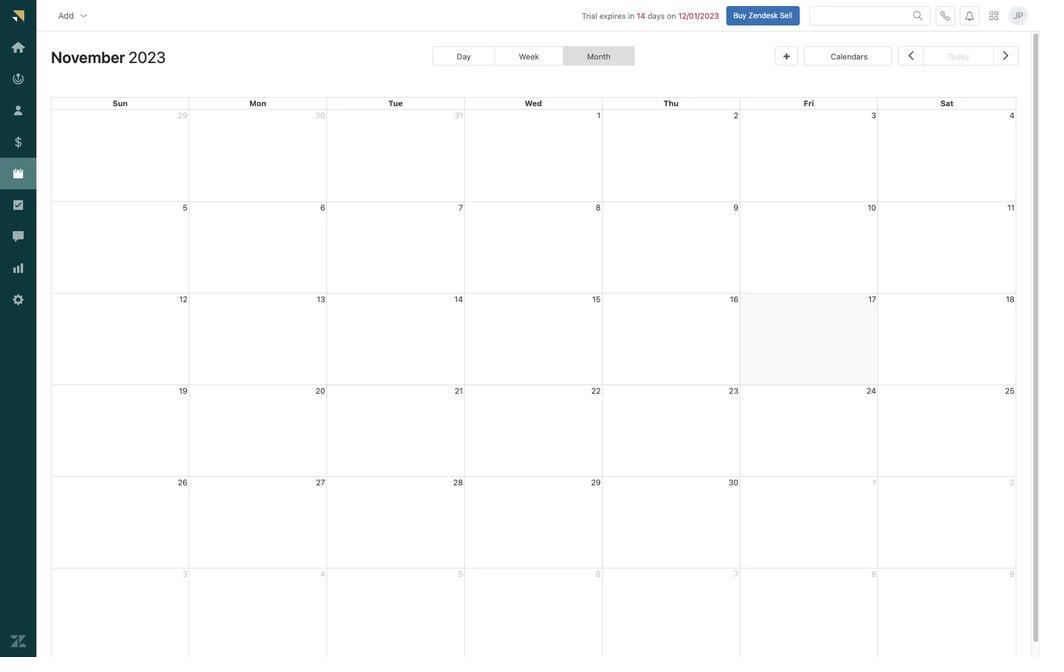 Task type: vqa. For each thing, say whether or not it's contained in the screenshot.
the bottommost 9
yes



Task type: locate. For each thing, give the bounding box(es) containing it.
22
[[591, 386, 601, 396]]

zendesk
[[749, 11, 778, 20]]

1 vertical spatial 8
[[871, 569, 876, 579]]

12
[[179, 294, 188, 304]]

0 vertical spatial 9
[[734, 203, 739, 212]]

31
[[455, 110, 463, 120]]

23
[[729, 386, 739, 396]]

0 horizontal spatial 14
[[454, 294, 463, 304]]

1 horizontal spatial 8
[[871, 569, 876, 579]]

0 vertical spatial 14
[[637, 11, 646, 20]]

1 vertical spatial 9
[[1010, 569, 1015, 579]]

2023
[[128, 48, 166, 66]]

0 horizontal spatial 1
[[597, 110, 601, 120]]

16
[[730, 294, 739, 304]]

13
[[317, 294, 325, 304]]

9
[[734, 203, 739, 212], [1010, 569, 1015, 579]]

1 horizontal spatial 30
[[729, 477, 739, 487]]

1 vertical spatial 1
[[873, 477, 876, 487]]

today
[[948, 52, 970, 61]]

0 horizontal spatial 5
[[183, 203, 188, 212]]

4
[[1010, 110, 1015, 120], [320, 569, 325, 579]]

0 vertical spatial 8
[[596, 203, 601, 212]]

5
[[183, 203, 188, 212], [458, 569, 463, 579]]

calls image
[[941, 11, 950, 20]]

jp button
[[1009, 6, 1028, 25]]

11
[[1008, 203, 1015, 212]]

0 horizontal spatial 2
[[734, 110, 739, 120]]

0 horizontal spatial 29
[[178, 110, 188, 120]]

thu
[[664, 98, 679, 108]]

8
[[596, 203, 601, 212], [871, 569, 876, 579]]

0 horizontal spatial 9
[[734, 203, 739, 212]]

7
[[459, 203, 463, 212], [734, 569, 739, 579]]

1 vertical spatial 5
[[458, 569, 463, 579]]

1 vertical spatial 29
[[591, 477, 601, 487]]

0 horizontal spatial 8
[[596, 203, 601, 212]]

1
[[597, 110, 601, 120], [873, 477, 876, 487]]

0 horizontal spatial 7
[[459, 203, 463, 212]]

1 vertical spatial 2
[[1010, 477, 1015, 487]]

1 vertical spatial 4
[[320, 569, 325, 579]]

1 horizontal spatial 9
[[1010, 569, 1015, 579]]

add button
[[49, 3, 98, 28]]

jp
[[1013, 10, 1023, 21]]

30
[[315, 110, 325, 120], [729, 477, 739, 487]]

angle left image
[[908, 47, 914, 63]]

trial
[[582, 11, 597, 20]]

24
[[867, 386, 876, 396]]

chevron down image
[[79, 11, 88, 20]]

1 vertical spatial 7
[[734, 569, 739, 579]]

1 horizontal spatial 6
[[596, 569, 601, 579]]

3
[[872, 110, 876, 120], [183, 569, 188, 579]]

14
[[637, 11, 646, 20], [454, 294, 463, 304]]

0 horizontal spatial 6
[[320, 203, 325, 212]]

2
[[734, 110, 739, 120], [1010, 477, 1015, 487]]

6
[[320, 203, 325, 212], [596, 569, 601, 579]]

0 horizontal spatial 30
[[315, 110, 325, 120]]

1 vertical spatial 14
[[454, 294, 463, 304]]

november 2023
[[51, 48, 166, 66]]

21
[[455, 386, 463, 396]]

0 vertical spatial 2
[[734, 110, 739, 120]]

0 horizontal spatial 3
[[183, 569, 188, 579]]

29
[[178, 110, 188, 120], [591, 477, 601, 487]]

10
[[868, 203, 876, 212]]

1 vertical spatial 30
[[729, 477, 739, 487]]

days
[[648, 11, 665, 20]]

calendars
[[831, 52, 868, 61]]

12/01/2023
[[678, 11, 719, 20]]

19
[[179, 386, 188, 396]]

bell image
[[965, 11, 975, 20]]

1 vertical spatial 3
[[183, 569, 188, 579]]

mon
[[250, 98, 266, 108]]

november
[[51, 48, 125, 66]]

buy zendesk sell button
[[726, 6, 800, 25]]

1 horizontal spatial 4
[[1010, 110, 1015, 120]]

0 vertical spatial 30
[[315, 110, 325, 120]]

plus image
[[784, 53, 790, 61]]

sat
[[941, 98, 954, 108]]

20
[[316, 386, 325, 396]]

1 vertical spatial 6
[[596, 569, 601, 579]]

1 horizontal spatial 29
[[591, 477, 601, 487]]

0 vertical spatial 29
[[178, 110, 188, 120]]

expires
[[600, 11, 626, 20]]

0 vertical spatial 1
[[597, 110, 601, 120]]

0 vertical spatial 3
[[872, 110, 876, 120]]

1 horizontal spatial 14
[[637, 11, 646, 20]]



Task type: describe. For each thing, give the bounding box(es) containing it.
zendesk products image
[[990, 11, 998, 20]]

0 vertical spatial 4
[[1010, 110, 1015, 120]]

0 horizontal spatial 4
[[320, 569, 325, 579]]

sun
[[113, 98, 128, 108]]

0 vertical spatial 7
[[459, 203, 463, 212]]

15
[[592, 294, 601, 304]]

0 vertical spatial 5
[[183, 203, 188, 212]]

26
[[178, 477, 188, 487]]

buy
[[734, 11, 747, 20]]

28
[[453, 477, 463, 487]]

angle right image
[[1003, 47, 1009, 63]]

18
[[1006, 294, 1015, 304]]

search image
[[913, 11, 923, 20]]

1 horizontal spatial 7
[[734, 569, 739, 579]]

25
[[1005, 386, 1015, 396]]

1 horizontal spatial 5
[[458, 569, 463, 579]]

day
[[457, 52, 471, 61]]

buy zendesk sell
[[734, 11, 793, 20]]

wed
[[525, 98, 542, 108]]

1 horizontal spatial 3
[[872, 110, 876, 120]]

tue
[[389, 98, 403, 108]]

trial expires in 14 days on 12/01/2023
[[582, 11, 719, 20]]

1 horizontal spatial 2
[[1010, 477, 1015, 487]]

1 horizontal spatial 1
[[873, 477, 876, 487]]

in
[[628, 11, 635, 20]]

sell
[[780, 11, 793, 20]]

on
[[667, 11, 676, 20]]

month
[[587, 52, 611, 61]]

zendesk image
[[10, 634, 26, 649]]

17
[[868, 294, 876, 304]]

0 vertical spatial 6
[[320, 203, 325, 212]]

week
[[519, 52, 539, 61]]

27
[[316, 477, 325, 487]]

add
[[58, 10, 74, 20]]

fri
[[804, 98, 814, 108]]



